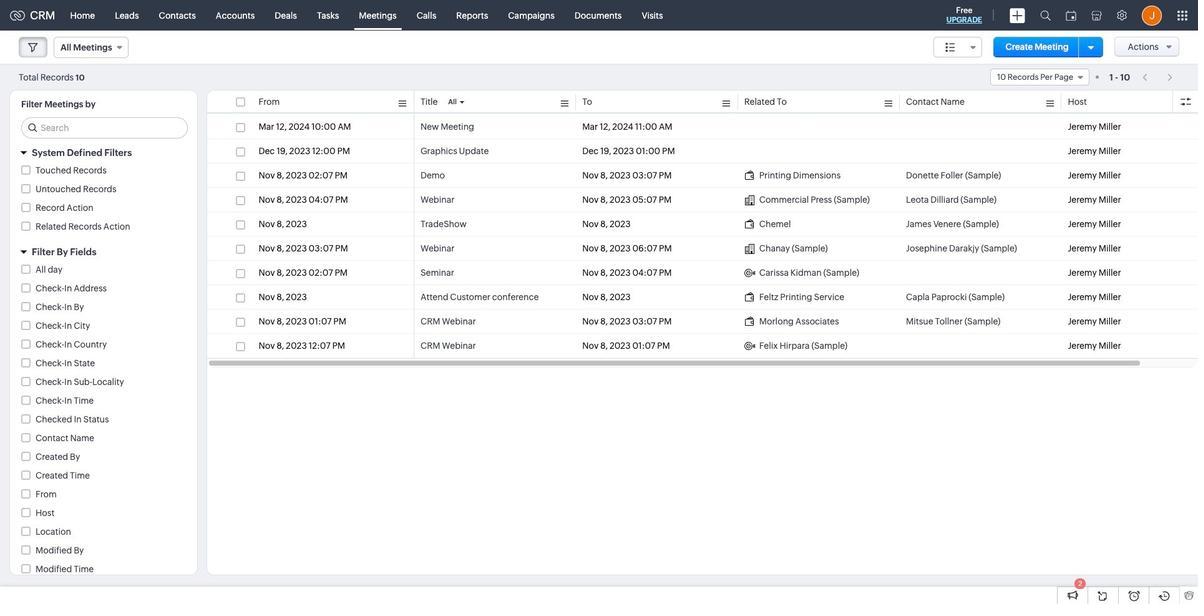 Task type: vqa. For each thing, say whether or not it's contained in the screenshot.
Create Menu 'Image'
yes



Task type: locate. For each thing, give the bounding box(es) containing it.
logo image
[[10, 10, 25, 20]]

calendar image
[[1066, 10, 1076, 20]]

profile element
[[1135, 0, 1169, 30]]

none field the 'size'
[[933, 37, 982, 57]]

row group
[[207, 115, 1198, 358]]

navigation
[[1136, 68, 1179, 86]]

size image
[[945, 42, 955, 53]]

search image
[[1040, 10, 1051, 21]]

profile image
[[1142, 5, 1162, 25]]

Search text field
[[22, 118, 187, 138]]

None field
[[54, 37, 128, 58], [933, 37, 982, 57], [990, 69, 1090, 85], [54, 37, 128, 58], [990, 69, 1090, 85]]



Task type: describe. For each thing, give the bounding box(es) containing it.
create menu element
[[1002, 0, 1033, 30]]

search element
[[1033, 0, 1058, 31]]

create menu image
[[1010, 8, 1025, 23]]



